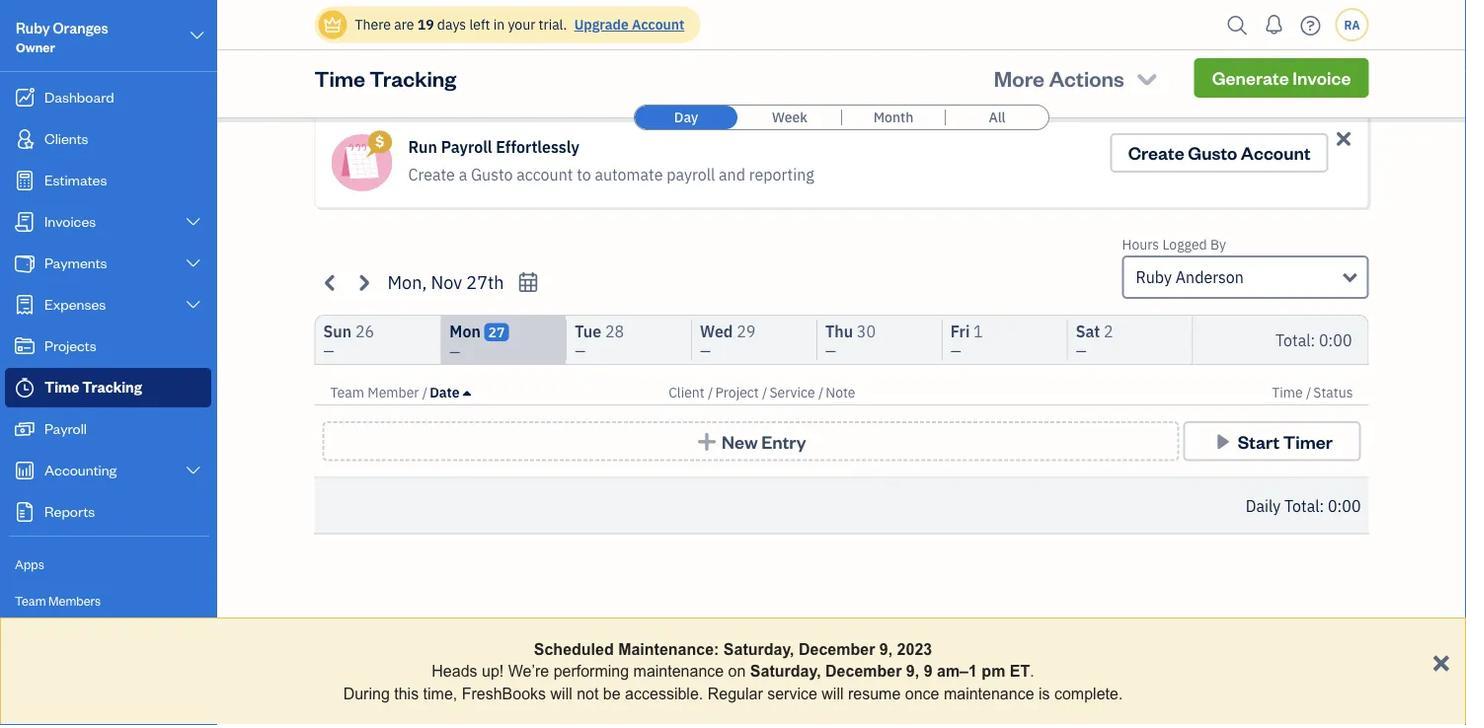 Task type: describe. For each thing, give the bounding box(es) containing it.
0 horizontal spatial account
[[632, 15, 684, 34]]

2 horizontal spatial time
[[1272, 384, 1303, 402]]

heads
[[432, 663, 477, 681]]

clients
[[823, 16, 864, 35]]

— for sun
[[323, 342, 334, 360]]

1 horizontal spatial tracking
[[369, 64, 456, 92]]

0 horizontal spatial :
[[1311, 330, 1315, 350]]

create inside run payroll effortlessly create a gusto account to automate payroll and reporting
[[408, 164, 455, 185]]

— for mon
[[450, 343, 460, 361]]

upgrade account link
[[570, 15, 684, 34]]

top
[[1298, 16, 1319, 35]]

— for wed
[[700, 342, 711, 360]]

client
[[669, 384, 705, 402]]

1 vertical spatial saturday,
[[750, 663, 821, 681]]

timer
[[1283, 430, 1333, 453]]

start timer
[[1238, 430, 1333, 453]]

tue 28 —
[[575, 321, 624, 360]]

chevron large down image for accounting
[[184, 463, 202, 479]]

chevron large down image for invoices
[[184, 214, 202, 230]]

— for sat
[[1076, 342, 1087, 360]]

thu
[[825, 321, 853, 342]]

more actions button
[[976, 54, 1178, 102]]

or
[[567, 16, 580, 35]]

month link
[[842, 106, 945, 129]]

account inside button
[[1241, 141, 1311, 164]]

sat
[[1076, 321, 1100, 342]]

gusto inside button
[[1188, 141, 1237, 164]]

to
[[577, 164, 591, 185]]

team for team members
[[15, 593, 46, 609]]

estimates
[[44, 170, 107, 189]]

wed 29 —
[[700, 321, 756, 360]]

entry
[[761, 430, 806, 453]]

1 vertical spatial 0:00
[[1328, 496, 1361, 516]]

project image
[[13, 337, 37, 356]]

more actions
[[994, 64, 1124, 92]]

expenses
[[44, 295, 106, 313]]

logged
[[1162, 235, 1207, 254]]

invoices
[[44, 212, 96, 231]]

billable up chevrondown image
[[1102, 32, 1147, 50]]

thu 30 —
[[825, 321, 876, 360]]

9
[[924, 663, 932, 681]]

money image
[[13, 420, 37, 439]]

up!
[[482, 663, 504, 681]]

accurately bill your clients for the time you've worked.
[[701, 16, 983, 50]]

date
[[430, 384, 460, 402]]

for
[[867, 16, 884, 35]]

effortlessly
[[496, 137, 579, 157]]

next day image
[[352, 271, 375, 294]]

are
[[394, 15, 414, 34]]

member
[[368, 384, 419, 402]]

accurately
[[701, 16, 766, 35]]

0 vertical spatial saturday,
[[723, 641, 794, 658]]

2 will from the left
[[822, 685, 844, 703]]

accounting
[[44, 461, 117, 479]]

daily total : 0:00
[[1246, 496, 1361, 516]]

client image
[[13, 129, 37, 149]]

ra
[[1344, 17, 1360, 33]]

start
[[1238, 430, 1280, 453]]

total : 0:00
[[1275, 330, 1352, 350]]

can
[[383, 16, 405, 35]]

payroll inside run payroll effortlessly create a gusto account to automate payroll and reporting
[[441, 137, 492, 157]]

0 vertical spatial maintenance
[[633, 663, 724, 681]]

am–1
[[937, 663, 977, 681]]

oranges
[[53, 18, 108, 37]]

on inside the don't miss a billable moment by staying on top of billable hours.
[[1279, 16, 1295, 35]]

new entry button
[[322, 422, 1179, 462]]

main element
[[0, 0, 267, 726]]

scheduled maintenance: saturday, december 9, 2023 heads up! we're performing maintenance on saturday, december 9, 9 am–1 pm et . during this time, freshbooks will not be accessible. regular service will resume once maintenance is complete.
[[343, 641, 1123, 703]]

is
[[1039, 685, 1050, 703]]

logging
[[601, 16, 646, 35]]

time inside the accurately bill your clients for the time you've worked.
[[911, 16, 939, 35]]

dashboard link
[[5, 78, 211, 117]]

ruby oranges owner
[[16, 18, 108, 55]]

choose a date image
[[517, 271, 539, 294]]

resume
[[848, 685, 901, 703]]

1 vertical spatial 9,
[[906, 663, 919, 681]]

freshbooks
[[462, 685, 546, 703]]

gusto inside run payroll effortlessly create a gusto account to automate payroll and reporting
[[471, 164, 513, 185]]

payments
[[44, 253, 107, 272]]

1 horizontal spatial :
[[1319, 496, 1324, 516]]

27
[[488, 323, 505, 342]]

29
[[737, 321, 756, 342]]

mon,
[[387, 271, 427, 294]]

scheduled
[[534, 641, 614, 658]]

more for timer,
[[552, 32, 583, 50]]

status
[[1313, 384, 1353, 402]]

team members link
[[5, 584, 211, 619]]

items
[[15, 629, 45, 646]]

by inside you can track time with the timer, or by logging time manually.
[[583, 16, 598, 35]]

ruby for ruby anderson
[[1136, 267, 1172, 288]]

26
[[355, 321, 374, 342]]

you've
[[942, 16, 983, 35]]

chart image
[[13, 461, 37, 481]]

daily
[[1246, 496, 1281, 516]]

accounting link
[[5, 451, 211, 491]]

all
[[989, 108, 1006, 126]]

1 horizontal spatial time tracking
[[314, 64, 456, 92]]

time tracking inside 'main' element
[[44, 378, 142, 396]]

month
[[873, 108, 913, 126]]

mon 27 —
[[450, 321, 505, 361]]

learn more for time
[[833, 32, 903, 50]]

learn for for
[[833, 32, 868, 50]]

learn more for staying
[[1193, 32, 1262, 50]]

1 vertical spatial december
[[825, 663, 902, 681]]

crown image
[[322, 14, 343, 35]]

time right are
[[419, 32, 447, 50]]

4 / from the left
[[818, 384, 824, 402]]

bank
[[15, 666, 43, 682]]

ruby anderson
[[1136, 267, 1244, 288]]

worked.
[[780, 32, 830, 50]]

miss
[[1066, 16, 1095, 35]]

bill
[[770, 16, 789, 35]]

learn for moment
[[1193, 32, 1227, 50]]

maintenance:
[[618, 641, 719, 658]]

new
[[722, 430, 758, 453]]

team for team member /
[[330, 384, 364, 402]]

upgrade
[[574, 15, 629, 34]]

generate invoice
[[1212, 66, 1351, 89]]

generate invoice button
[[1194, 58, 1369, 98]]

payroll link
[[5, 410, 211, 449]]

30
[[857, 321, 876, 342]]

2
[[1104, 321, 1113, 342]]

be
[[603, 685, 621, 703]]

day link
[[635, 106, 737, 129]]

reports
[[44, 502, 95, 521]]

0 vertical spatial chevron large down image
[[188, 24, 206, 47]]

on inside scheduled maintenance: saturday, december 9, 2023 heads up! we're performing maintenance on saturday, december 9, 9 am–1 pm et . during this time, freshbooks will not be accessible. regular service will resume once maintenance is complete.
[[728, 663, 746, 681]]

invoice image
[[13, 212, 37, 232]]

report image
[[13, 502, 37, 522]]

time,
[[423, 685, 457, 703]]

trial.
[[539, 15, 567, 34]]

payments link
[[5, 244, 211, 283]]



Task type: locate. For each thing, give the bounding box(es) containing it.
learn for with
[[514, 32, 548, 50]]

/ left the status link
[[1306, 384, 1311, 402]]

1 horizontal spatial your
[[792, 16, 819, 35]]

0 horizontal spatial by
[[583, 16, 598, 35]]

estimate image
[[13, 171, 37, 191]]

and
[[719, 164, 745, 185], [48, 629, 69, 646]]

regular
[[708, 685, 763, 703]]

this
[[394, 685, 419, 703]]

and inside run payroll effortlessly create a gusto account to automate payroll and reporting
[[719, 164, 745, 185]]

— left 1
[[950, 342, 961, 360]]

0:00 down timer
[[1328, 496, 1361, 516]]

chevron large down image for payments
[[184, 256, 202, 271]]

note
[[826, 384, 855, 402]]

chevron large down image down invoices link
[[184, 256, 202, 271]]

clients
[[44, 129, 88, 148]]

1 horizontal spatial gusto
[[1188, 141, 1237, 164]]

there
[[355, 15, 391, 34]]

previous day image
[[319, 271, 342, 294]]

1 chevron large down image from the top
[[184, 256, 202, 271]]

1 vertical spatial and
[[48, 629, 69, 646]]

and inside 'main' element
[[48, 629, 69, 646]]

: right daily on the right of the page
[[1319, 496, 1324, 516]]

ruby inside ruby oranges owner
[[16, 18, 50, 37]]

a inside the don't miss a billable moment by staying on top of billable hours.
[[1098, 16, 1106, 35]]

1 horizontal spatial time
[[314, 64, 365, 92]]

0 horizontal spatial ruby
[[16, 18, 50, 37]]

will right service in the bottom of the page
[[822, 685, 844, 703]]

during
[[343, 685, 390, 703]]

your right in
[[508, 15, 535, 34]]

by right the or
[[583, 16, 598, 35]]

1 learn from the left
[[514, 32, 548, 50]]

your inside the accurately bill your clients for the time you've worked.
[[792, 16, 819, 35]]

chevron large down image inside payments link
[[184, 256, 202, 271]]

owner
[[16, 39, 55, 55]]

28
[[605, 321, 624, 342]]

2 horizontal spatial learn
[[1193, 32, 1227, 50]]

billable right "miss"
[[1109, 16, 1155, 35]]

— inside tue 28 —
[[575, 342, 586, 360]]

0 horizontal spatial time tracking
[[44, 378, 142, 396]]

learn right in
[[514, 32, 548, 50]]

0 horizontal spatial a
[[459, 164, 467, 185]]

1 horizontal spatial will
[[822, 685, 844, 703]]

dashboard image
[[13, 88, 37, 108]]

week link
[[738, 106, 841, 129]]

0 horizontal spatial your
[[508, 15, 535, 34]]

caretup image
[[463, 385, 471, 401]]

— left 30
[[825, 342, 836, 360]]

you can track time with the timer, or by logging time manually.
[[357, 16, 646, 50]]

1 vertical spatial payroll
[[44, 419, 87, 438]]

0 horizontal spatial 9,
[[879, 641, 893, 658]]

on left "top"
[[1279, 16, 1295, 35]]

a left account
[[459, 164, 467, 185]]

staying
[[1232, 16, 1276, 35]]

— left 26
[[323, 342, 334, 360]]

1 the from the left
[[505, 16, 525, 35]]

automate
[[595, 164, 663, 185]]

1 will from the left
[[550, 685, 572, 703]]

0:00
[[1319, 330, 1352, 350], [1328, 496, 1361, 516]]

start timer button
[[1183, 422, 1361, 462]]

1 horizontal spatial learn
[[833, 32, 868, 50]]

search image
[[1222, 10, 1253, 40]]

gusto left account
[[471, 164, 513, 185]]

we're
[[508, 663, 549, 681]]

3 learn from the left
[[1193, 32, 1227, 50]]

hours logged by
[[1122, 235, 1226, 254]]

× dialog
[[0, 618, 1466, 726]]

you
[[357, 16, 380, 35]]

and right items
[[48, 629, 69, 646]]

the for for
[[888, 16, 908, 35]]

projects
[[44, 336, 96, 355]]

1 vertical spatial team
[[15, 593, 46, 609]]

1 horizontal spatial 9,
[[906, 663, 919, 681]]

maintenance down the pm
[[944, 685, 1034, 703]]

once
[[905, 685, 939, 703]]

your
[[508, 15, 535, 34], [792, 16, 819, 35]]

account right upgrade
[[632, 15, 684, 34]]

2 / from the left
[[708, 384, 713, 402]]

1 vertical spatial ruby
[[1136, 267, 1172, 288]]

learn
[[514, 32, 548, 50], [833, 32, 868, 50], [1193, 32, 1227, 50]]

— for tue
[[575, 342, 586, 360]]

more inside dropdown button
[[994, 64, 1045, 92]]

more for time
[[871, 32, 903, 50]]

saturday, up service in the bottom of the page
[[750, 663, 821, 681]]

0 horizontal spatial tracking
[[82, 378, 142, 396]]

0 vertical spatial account
[[632, 15, 684, 34]]

1 vertical spatial chevron large down image
[[184, 214, 202, 230]]

days
[[437, 15, 466, 34]]

0 vertical spatial :
[[1311, 330, 1315, 350]]

1 horizontal spatial team
[[330, 384, 364, 402]]

time left the status link
[[1272, 384, 1303, 402]]

— left 28
[[575, 342, 586, 360]]

notifications image
[[1258, 5, 1290, 44]]

0 vertical spatial ruby
[[16, 18, 50, 37]]

1 horizontal spatial maintenance
[[944, 685, 1034, 703]]

learn right 'worked.'
[[833, 32, 868, 50]]

: up time / status
[[1311, 330, 1315, 350]]

0 vertical spatial 9,
[[879, 641, 893, 658]]

2 the from the left
[[888, 16, 908, 35]]

team left member
[[330, 384, 364, 402]]

chevron large down image for expenses
[[184, 297, 202, 313]]

0 vertical spatial team
[[330, 384, 364, 402]]

time left you've
[[911, 16, 939, 35]]

— left 2
[[1076, 342, 1087, 360]]

9, left 9
[[906, 663, 919, 681]]

client / project / service / note
[[669, 384, 855, 402]]

1 vertical spatial maintenance
[[944, 685, 1034, 703]]

2 learn from the left
[[833, 32, 868, 50]]

by
[[1210, 235, 1226, 254]]

chevron large down image up "projects" link
[[184, 297, 202, 313]]

— down 'mon'
[[450, 343, 460, 361]]

team up items
[[15, 593, 46, 609]]

chevron large down image
[[188, 24, 206, 47], [184, 214, 202, 230], [184, 463, 202, 479]]

go to help image
[[1295, 10, 1326, 40]]

time right timer icon
[[44, 378, 79, 396]]

create inside button
[[1128, 141, 1184, 164]]

apps link
[[5, 548, 211, 582]]

ruby inside dropdown button
[[1136, 267, 1172, 288]]

time left with
[[443, 16, 471, 35]]

expenses link
[[5, 285, 211, 325]]

1 / from the left
[[422, 384, 428, 402]]

/ left date
[[422, 384, 428, 402]]

— for thu
[[825, 342, 836, 360]]

learn right "hours."
[[1193, 32, 1227, 50]]

tracking down "projects" link
[[82, 378, 142, 396]]

plus image
[[695, 431, 718, 452]]

1 learn more from the left
[[514, 32, 583, 50]]

2 horizontal spatial learn more
[[1193, 32, 1262, 50]]

and right the payroll
[[719, 164, 745, 185]]

0 vertical spatial chevron large down image
[[184, 256, 202, 271]]

payroll right money icon at the bottom left of page
[[44, 419, 87, 438]]

/ left note
[[818, 384, 824, 402]]

timer image
[[13, 378, 37, 398]]

chevrondown image
[[1133, 64, 1161, 92]]

1 vertical spatial tracking
[[82, 378, 142, 396]]

0 vertical spatial on
[[1279, 16, 1295, 35]]

0 horizontal spatial on
[[728, 663, 746, 681]]

— inside the fri 1 —
[[950, 342, 961, 360]]

0 horizontal spatial learn more
[[514, 32, 583, 50]]

27th
[[466, 271, 504, 294]]

1 by from the left
[[583, 16, 598, 35]]

0 vertical spatial a
[[1098, 16, 1106, 35]]

actions
[[1049, 64, 1124, 92]]

don't miss a billable moment by staying on top of billable hours.
[[1030, 16, 1334, 50]]

/ left the service
[[762, 384, 768, 402]]

performing
[[553, 663, 629, 681]]

1 horizontal spatial by
[[1213, 16, 1228, 35]]

2 by from the left
[[1213, 16, 1228, 35]]

timer,
[[528, 16, 564, 35]]

— inside sun 26 —
[[323, 342, 334, 360]]

reporting
[[749, 164, 814, 185]]

estimates link
[[5, 161, 211, 200]]

ruby for ruby oranges owner
[[16, 18, 50, 37]]

billable
[[1109, 16, 1155, 35], [1102, 32, 1147, 50]]

december
[[799, 641, 875, 658], [825, 663, 902, 681]]

tracking inside time tracking link
[[82, 378, 142, 396]]

note link
[[826, 384, 855, 402]]

create down run
[[408, 164, 455, 185]]

2 vertical spatial chevron large down image
[[184, 463, 202, 479]]

your right bill
[[792, 16, 819, 35]]

1 vertical spatial account
[[1241, 141, 1311, 164]]

payment image
[[13, 254, 37, 273]]

1 vertical spatial a
[[459, 164, 467, 185]]

1 vertical spatial chevron large down image
[[184, 297, 202, 313]]

pm
[[982, 663, 1005, 681]]

0 horizontal spatial payroll
[[44, 419, 87, 438]]

account left the close icon
[[1241, 141, 1311, 164]]

of
[[1322, 16, 1334, 35]]

bank connections link
[[5, 657, 211, 692]]

payroll right run
[[441, 137, 492, 157]]

track
[[409, 16, 440, 35]]

team member /
[[330, 384, 428, 402]]

tue
[[575, 321, 601, 342]]

learn more for timer,
[[514, 32, 583, 50]]

the inside the accurately bill your clients for the time you've worked.
[[888, 16, 908, 35]]

time tracking down "projects" link
[[44, 378, 142, 396]]

0 vertical spatial 0:00
[[1319, 330, 1352, 350]]

0 vertical spatial payroll
[[441, 137, 492, 157]]

the
[[505, 16, 525, 35], [888, 16, 908, 35]]

0 horizontal spatial maintenance
[[633, 663, 724, 681]]

chevron large down image inside the expenses link
[[184, 297, 202, 313]]

mon
[[450, 321, 481, 342]]

week
[[772, 108, 807, 126]]

will left not
[[550, 685, 572, 703]]

the right with
[[505, 16, 525, 35]]

play image
[[1211, 431, 1234, 452]]

0:00 up the status at the bottom of the page
[[1319, 330, 1352, 350]]

1 horizontal spatial and
[[719, 164, 745, 185]]

0 horizontal spatial gusto
[[471, 164, 513, 185]]

gusto down generate on the top of page
[[1188, 141, 1237, 164]]

/ right client
[[708, 384, 713, 402]]

more for staying
[[1231, 32, 1262, 50]]

19
[[417, 15, 434, 34]]

1 horizontal spatial the
[[888, 16, 908, 35]]

— inside mon 27 —
[[450, 343, 460, 361]]

connections
[[46, 666, 116, 682]]

expense image
[[13, 295, 37, 315]]

a inside run payroll effortlessly create a gusto account to automate payroll and reporting
[[459, 164, 467, 185]]

a
[[1098, 16, 1106, 35], [459, 164, 467, 185]]

— inside wed 29 —
[[700, 342, 711, 360]]

chevron large down image
[[184, 256, 202, 271], [184, 297, 202, 313]]

dashboard
[[44, 87, 114, 106]]

× button
[[1432, 643, 1450, 679]]

run
[[408, 137, 437, 157]]

on up regular
[[728, 663, 746, 681]]

9, left 2023
[[879, 641, 893, 658]]

1 horizontal spatial a
[[1098, 16, 1106, 35]]

service
[[767, 685, 817, 703]]

3 learn more from the left
[[1193, 32, 1262, 50]]

—
[[323, 342, 334, 360], [575, 342, 586, 360], [700, 342, 711, 360], [825, 342, 836, 360], [950, 342, 961, 360], [1076, 342, 1087, 360], [450, 343, 460, 361]]

service
[[769, 384, 815, 402]]

0 horizontal spatial the
[[505, 16, 525, 35]]

ruby down hours
[[1136, 267, 1172, 288]]

generate
[[1212, 66, 1289, 89]]

1 horizontal spatial create
[[1128, 141, 1184, 164]]

2 learn more from the left
[[833, 32, 903, 50]]

the for with
[[505, 16, 525, 35]]

payroll
[[667, 164, 715, 185]]

— left 29
[[700, 342, 711, 360]]

total up time 'link'
[[1275, 330, 1311, 350]]

project
[[715, 384, 759, 402]]

2 chevron large down image from the top
[[184, 297, 202, 313]]

don't
[[1030, 16, 1063, 35]]

1 vertical spatial time tracking
[[44, 378, 142, 396]]

0 vertical spatial time tracking
[[314, 64, 456, 92]]

ruby up owner
[[16, 18, 50, 37]]

close image
[[1332, 127, 1355, 150]]

0 vertical spatial and
[[719, 164, 745, 185]]

items and services
[[15, 629, 119, 646]]

maintenance down maintenance:
[[633, 663, 724, 681]]

create gusto account
[[1128, 141, 1311, 164]]

— inside thu 30 —
[[825, 342, 836, 360]]

time tracking link
[[5, 368, 211, 408]]

0 vertical spatial tracking
[[369, 64, 456, 92]]

create
[[1128, 141, 1184, 164], [408, 164, 455, 185]]

0 horizontal spatial create
[[408, 164, 455, 185]]

the right for
[[888, 16, 908, 35]]

1 horizontal spatial ruby
[[1136, 267, 1172, 288]]

1 horizontal spatial payroll
[[441, 137, 492, 157]]

0 vertical spatial total
[[1275, 330, 1311, 350]]

not
[[577, 685, 599, 703]]

invoice
[[1292, 66, 1351, 89]]

service link
[[769, 384, 818, 402]]

5 / from the left
[[1306, 384, 1311, 402]]

0 horizontal spatial team
[[15, 593, 46, 609]]

0 horizontal spatial will
[[550, 685, 572, 703]]

by inside the don't miss a billable moment by staying on top of billable hours.
[[1213, 16, 1228, 35]]

will
[[550, 685, 572, 703], [822, 685, 844, 703]]

— for fri
[[950, 342, 961, 360]]

— inside the sat 2 —
[[1076, 342, 1087, 360]]

0 horizontal spatial time
[[44, 378, 79, 396]]

3 / from the left
[[762, 384, 768, 402]]

create down chevrondown image
[[1128, 141, 1184, 164]]

0 vertical spatial december
[[799, 641, 875, 658]]

tracking down track
[[369, 64, 456, 92]]

time inside 'main' element
[[44, 378, 79, 396]]

all link
[[946, 106, 1048, 129]]

payroll inside 'main' element
[[44, 419, 87, 438]]

saturday, up regular
[[723, 641, 794, 658]]

team inside 'main' element
[[15, 593, 46, 609]]

1 horizontal spatial account
[[1241, 141, 1311, 164]]

anderson
[[1176, 267, 1244, 288]]

1 vertical spatial total
[[1284, 496, 1319, 516]]

new entry
[[722, 430, 806, 453]]

0 horizontal spatial and
[[48, 629, 69, 646]]

the inside you can track time with the timer, or by logging time manually.
[[505, 16, 525, 35]]

1 horizontal spatial on
[[1279, 16, 1295, 35]]

0 horizontal spatial learn
[[514, 32, 548, 50]]

1 horizontal spatial learn more
[[833, 32, 903, 50]]

left
[[469, 15, 490, 34]]

nov
[[431, 271, 462, 294]]

time tracking down can
[[314, 64, 456, 92]]

invoices link
[[5, 202, 211, 242]]

1 vertical spatial on
[[728, 663, 746, 681]]

time down crown image
[[314, 64, 365, 92]]

:
[[1311, 330, 1315, 350], [1319, 496, 1324, 516]]

by left staying
[[1213, 16, 1228, 35]]

1 vertical spatial :
[[1319, 496, 1324, 516]]

a right "miss"
[[1098, 16, 1106, 35]]

total right daily on the right of the page
[[1284, 496, 1319, 516]]



Task type: vqa. For each thing, say whether or not it's contained in the screenshot.


